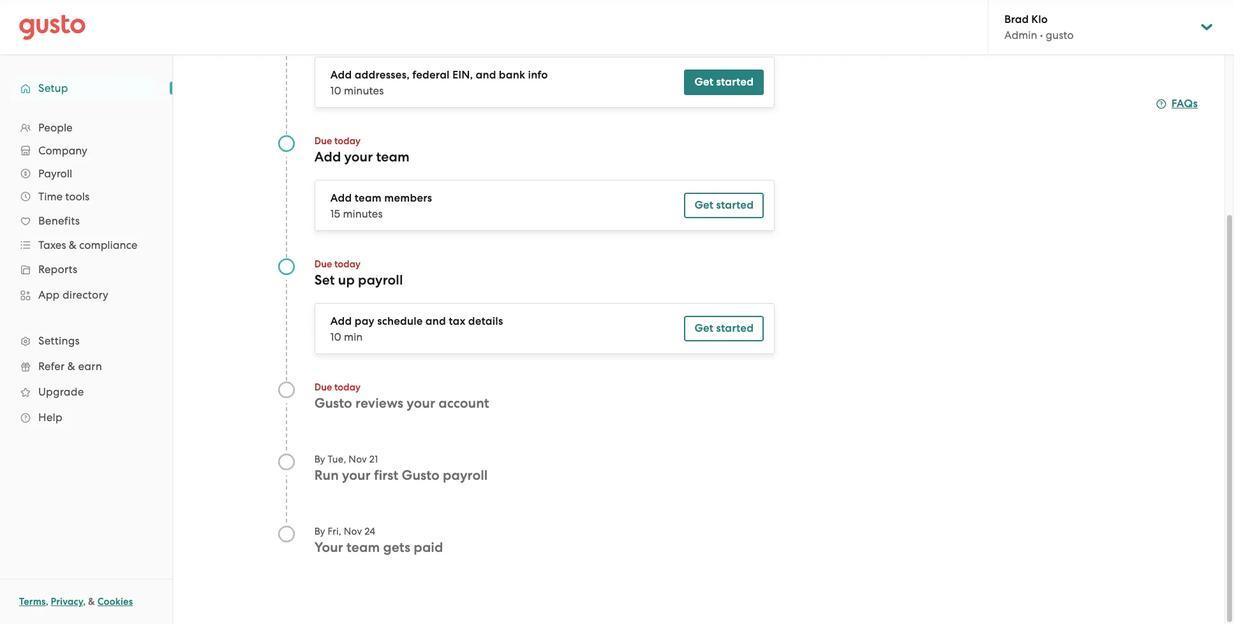 Task type: locate. For each thing, give the bounding box(es) containing it.
today for reviews
[[334, 382, 361, 393]]

gusto right first
[[402, 467, 440, 484]]

benefits link
[[13, 209, 160, 232]]

settings link
[[13, 329, 160, 352]]

faqs button
[[1156, 96, 1198, 112]]

today for up
[[334, 258, 361, 270]]

your down 21
[[342, 467, 371, 484]]

gusto inside due today gusto reviews your account
[[314, 395, 352, 412]]

add pay schedule and tax details 10 min
[[330, 315, 503, 343]]

upgrade
[[38, 385, 84, 398]]

today
[[334, 135, 361, 147], [334, 258, 361, 270], [334, 382, 361, 393]]

brad
[[1004, 13, 1029, 26]]

1 get started from the top
[[695, 75, 754, 89]]

1 vertical spatial payroll
[[443, 467, 488, 484]]

2 vertical spatial team
[[347, 539, 380, 556]]

by
[[314, 454, 325, 465], [314, 526, 325, 537]]

due for add your team
[[314, 135, 332, 147]]

and
[[476, 68, 496, 82], [426, 315, 446, 328]]

1 horizontal spatial and
[[476, 68, 496, 82]]

team inside due today add your team
[[376, 149, 410, 165]]

reviews
[[356, 395, 403, 412]]

1 by from the top
[[314, 454, 325, 465]]

taxes & compliance button
[[13, 234, 160, 257]]

2 get started from the top
[[695, 198, 754, 212]]

cookies
[[97, 596, 133, 608]]

ein,
[[452, 68, 473, 82]]

your
[[344, 149, 373, 165], [407, 395, 435, 412], [342, 467, 371, 484]]

schedule
[[377, 315, 423, 328]]

3 get from the top
[[695, 322, 714, 335]]

3 today from the top
[[334, 382, 361, 393]]

by left 'fri,' in the left of the page
[[314, 526, 325, 537]]

0 vertical spatial due
[[314, 135, 332, 147]]

home image
[[19, 14, 86, 40]]

time
[[38, 190, 63, 203]]

gusto inside by tue, nov 21 run your first gusto payroll
[[402, 467, 440, 484]]

0 horizontal spatial gusto
[[314, 395, 352, 412]]

2 vertical spatial your
[[342, 467, 371, 484]]

team left members at the left top of the page
[[355, 191, 382, 205]]

2 by from the top
[[314, 526, 325, 537]]

add inside due today add your team
[[314, 149, 341, 165]]

nov left 21
[[349, 454, 367, 465]]

payroll
[[358, 272, 403, 288], [443, 467, 488, 484]]

&
[[69, 239, 77, 251], [67, 360, 75, 373], [88, 596, 95, 608]]

1 vertical spatial 10
[[330, 331, 341, 343]]

get started button for set up payroll
[[684, 316, 764, 341]]

2 get started button from the top
[[684, 193, 764, 218]]

payroll
[[38, 167, 72, 180]]

add inside add team members 15 minutes
[[330, 191, 352, 205]]

due
[[314, 135, 332, 147], [314, 258, 332, 270], [314, 382, 332, 393]]

, left cookies
[[83, 596, 86, 608]]

gusto
[[1046, 29, 1074, 41]]

2 vertical spatial due
[[314, 382, 332, 393]]

1 vertical spatial gusto
[[402, 467, 440, 484]]

0 vertical spatial nov
[[349, 454, 367, 465]]

help link
[[13, 406, 160, 429]]

0 vertical spatial started
[[716, 75, 754, 89]]

taxes
[[38, 239, 66, 251]]

add inside add addresses, federal ein, and bank info 10 minutes
[[330, 68, 352, 82]]

0 vertical spatial team
[[376, 149, 410, 165]]

0 vertical spatial 10
[[330, 84, 341, 97]]

due inside due today gusto reviews your account
[[314, 382, 332, 393]]

today inside due today set up payroll
[[334, 258, 361, 270]]

3 due from the top
[[314, 382, 332, 393]]

due for set up payroll
[[314, 258, 332, 270]]

0 horizontal spatial ,
[[46, 596, 48, 608]]

people button
[[13, 116, 160, 139]]

get started
[[695, 75, 754, 89], [695, 198, 754, 212], [695, 322, 754, 335]]

& right taxes
[[69, 239, 77, 251]]

1 vertical spatial get
[[695, 198, 714, 212]]

cookies button
[[97, 594, 133, 609]]

account
[[439, 395, 489, 412]]

& left earn
[[67, 360, 75, 373]]

nov for your
[[349, 454, 367, 465]]

tools
[[65, 190, 89, 203]]

payroll button
[[13, 162, 160, 185]]

set
[[314, 272, 335, 288]]

due today gusto reviews your account
[[314, 382, 489, 412]]

details
[[468, 315, 503, 328]]

1 vertical spatial your
[[407, 395, 435, 412]]

app
[[38, 288, 60, 301]]

by for your team gets paid
[[314, 526, 325, 537]]

•
[[1040, 29, 1043, 41]]

nov for team
[[344, 526, 362, 537]]

due today set up payroll
[[314, 258, 403, 288]]

0 vertical spatial your
[[344, 149, 373, 165]]

0 vertical spatial gusto
[[314, 395, 352, 412]]

1 vertical spatial minutes
[[343, 207, 383, 220]]

by left the tue,
[[314, 454, 325, 465]]

get
[[695, 75, 714, 89], [695, 198, 714, 212], [695, 322, 714, 335]]

, left the privacy
[[46, 596, 48, 608]]

2 10 from the top
[[330, 331, 341, 343]]

first
[[374, 467, 398, 484]]

1 today from the top
[[334, 135, 361, 147]]

0 vertical spatial get started button
[[684, 70, 764, 95]]

circle blank image
[[278, 381, 295, 399], [278, 525, 295, 543]]

started
[[716, 75, 754, 89], [716, 198, 754, 212], [716, 322, 754, 335]]

team
[[376, 149, 410, 165], [355, 191, 382, 205], [347, 539, 380, 556]]

nov inside by fri, nov 24 your team gets paid
[[344, 526, 362, 537]]

2 vertical spatial get started button
[[684, 316, 764, 341]]

2 get from the top
[[695, 198, 714, 212]]

your up add team members 15 minutes
[[344, 149, 373, 165]]

1 vertical spatial started
[[716, 198, 754, 212]]

minutes inside add team members 15 minutes
[[343, 207, 383, 220]]

1 vertical spatial get started
[[695, 198, 754, 212]]

2 started from the top
[[716, 198, 754, 212]]

minutes right 15
[[343, 207, 383, 220]]

circle blank image
[[278, 453, 295, 471]]

0 horizontal spatial and
[[426, 315, 446, 328]]

2 due from the top
[[314, 258, 332, 270]]

team up members at the left top of the page
[[376, 149, 410, 165]]

your right reviews
[[407, 395, 435, 412]]

gusto
[[314, 395, 352, 412], [402, 467, 440, 484]]

refer & earn
[[38, 360, 102, 373]]

admin
[[1004, 29, 1037, 41]]

1 horizontal spatial payroll
[[443, 467, 488, 484]]

add inside the add pay schedule and tax details 10 min
[[330, 315, 352, 328]]

0 vertical spatial get started
[[695, 75, 754, 89]]

time tools
[[38, 190, 89, 203]]

0 vertical spatial and
[[476, 68, 496, 82]]

company
[[38, 144, 87, 157]]

0 vertical spatial minutes
[[344, 84, 384, 97]]

today inside due today gusto reviews your account
[[334, 382, 361, 393]]

0 vertical spatial by
[[314, 454, 325, 465]]

nov
[[349, 454, 367, 465], [344, 526, 362, 537]]

& for earn
[[67, 360, 75, 373]]

and inside add addresses, federal ein, and bank info 10 minutes
[[476, 68, 496, 82]]

3 get started from the top
[[695, 322, 754, 335]]

add addresses, federal ein, and bank info 10 minutes
[[330, 68, 548, 97]]

1 due from the top
[[314, 135, 332, 147]]

list containing people
[[0, 116, 172, 430]]

minutes
[[344, 84, 384, 97], [343, 207, 383, 220]]

by inside by fri, nov 24 your team gets paid
[[314, 526, 325, 537]]

nov inside by tue, nov 21 run your first gusto payroll
[[349, 454, 367, 465]]

by inside by tue, nov 21 run your first gusto payroll
[[314, 454, 325, 465]]

2 , from the left
[[83, 596, 86, 608]]

1 vertical spatial circle blank image
[[278, 525, 295, 543]]

1 vertical spatial today
[[334, 258, 361, 270]]

list
[[0, 116, 172, 430]]

and right ein,
[[476, 68, 496, 82]]

add
[[330, 68, 352, 82], [314, 149, 341, 165], [330, 191, 352, 205], [330, 315, 352, 328]]

0 vertical spatial get
[[695, 75, 714, 89]]

1 vertical spatial and
[[426, 315, 446, 328]]

fri,
[[328, 526, 341, 537]]

0 horizontal spatial payroll
[[358, 272, 403, 288]]

due for gusto reviews your account
[[314, 382, 332, 393]]

get for payroll
[[695, 322, 714, 335]]

1 10 from the top
[[330, 84, 341, 97]]

1 vertical spatial due
[[314, 258, 332, 270]]

,
[[46, 596, 48, 608], [83, 596, 86, 608]]

due inside due today add your team
[[314, 135, 332, 147]]

minutes inside add addresses, federal ein, and bank info 10 minutes
[[344, 84, 384, 97]]

1 horizontal spatial ,
[[83, 596, 86, 608]]

1 circle blank image from the top
[[278, 381, 295, 399]]

due inside due today set up payroll
[[314, 258, 332, 270]]

1 vertical spatial by
[[314, 526, 325, 537]]

2 vertical spatial today
[[334, 382, 361, 393]]

get started for payroll
[[695, 322, 754, 335]]

setup link
[[13, 77, 160, 100]]

benefits
[[38, 214, 80, 227]]

24
[[364, 526, 376, 537]]

10
[[330, 84, 341, 97], [330, 331, 341, 343]]

team inside add team members 15 minutes
[[355, 191, 382, 205]]

15
[[330, 207, 340, 220]]

0 vertical spatial today
[[334, 135, 361, 147]]

2 today from the top
[[334, 258, 361, 270]]

team down 24
[[347, 539, 380, 556]]

1 vertical spatial get started button
[[684, 193, 764, 218]]

& inside dropdown button
[[69, 239, 77, 251]]

earn
[[78, 360, 102, 373]]

3 started from the top
[[716, 322, 754, 335]]

gusto left reviews
[[314, 395, 352, 412]]

& left cookies
[[88, 596, 95, 608]]

circle blank image for gusto reviews your account
[[278, 381, 295, 399]]

1 vertical spatial &
[[67, 360, 75, 373]]

tue,
[[328, 454, 346, 465]]

by fri, nov 24 your team gets paid
[[314, 526, 443, 556]]

2 circle blank image from the top
[[278, 525, 295, 543]]

0 vertical spatial payroll
[[358, 272, 403, 288]]

1 horizontal spatial gusto
[[402, 467, 440, 484]]

get started button
[[684, 70, 764, 95], [684, 193, 764, 218], [684, 316, 764, 341]]

0 vertical spatial circle blank image
[[278, 381, 295, 399]]

2 vertical spatial get started
[[695, 322, 754, 335]]

minutes down addresses,
[[344, 84, 384, 97]]

nov left 24
[[344, 526, 362, 537]]

1 vertical spatial team
[[355, 191, 382, 205]]

0 vertical spatial &
[[69, 239, 77, 251]]

1 vertical spatial nov
[[344, 526, 362, 537]]

and left "tax"
[[426, 315, 446, 328]]

3 get started button from the top
[[684, 316, 764, 341]]

company button
[[13, 139, 160, 162]]

2 vertical spatial started
[[716, 322, 754, 335]]

today inside due today add your team
[[334, 135, 361, 147]]

2 vertical spatial get
[[695, 322, 714, 335]]



Task type: vqa. For each thing, say whether or not it's contained in the screenshot.
1st Get started from the top
yes



Task type: describe. For each thing, give the bounding box(es) containing it.
up
[[338, 272, 355, 288]]

reports
[[38, 263, 78, 276]]

terms
[[19, 596, 46, 608]]

people
[[38, 121, 73, 134]]

klo
[[1031, 13, 1048, 26]]

by for run your first gusto payroll
[[314, 454, 325, 465]]

gets
[[383, 539, 410, 556]]

1 get from the top
[[695, 75, 714, 89]]

upgrade link
[[13, 380, 160, 403]]

privacy link
[[51, 596, 83, 608]]

add for add addresses, federal ein, and bank info
[[330, 68, 352, 82]]

addresses,
[[355, 68, 410, 82]]

help
[[38, 411, 62, 424]]

add for add team members
[[330, 191, 352, 205]]

1 started from the top
[[716, 75, 754, 89]]

and inside the add pay schedule and tax details 10 min
[[426, 315, 446, 328]]

your inside by tue, nov 21 run your first gusto payroll
[[342, 467, 371, 484]]

1 , from the left
[[46, 596, 48, 608]]

21
[[369, 454, 378, 465]]

payroll inside due today set up payroll
[[358, 272, 403, 288]]

compliance
[[79, 239, 137, 251]]

add team members 15 minutes
[[330, 191, 432, 220]]

get started button for add your team
[[684, 193, 764, 218]]

app directory link
[[13, 283, 160, 306]]

started for team
[[716, 198, 754, 212]]

tax
[[449, 315, 466, 328]]

reports link
[[13, 258, 160, 281]]

your inside due today gusto reviews your account
[[407, 395, 435, 412]]

refer & earn link
[[13, 355, 160, 378]]

your
[[314, 539, 343, 556]]

1 get started button from the top
[[684, 70, 764, 95]]

info
[[528, 68, 548, 82]]

setup
[[38, 82, 68, 94]]

federal
[[412, 68, 450, 82]]

time tools button
[[13, 185, 160, 208]]

started for payroll
[[716, 322, 754, 335]]

due today add your team
[[314, 135, 410, 165]]

get started for team
[[695, 198, 754, 212]]

refer
[[38, 360, 65, 373]]

add for add pay schedule and tax details
[[330, 315, 352, 328]]

paid
[[414, 539, 443, 556]]

members
[[384, 191, 432, 205]]

team inside by fri, nov 24 your team gets paid
[[347, 539, 380, 556]]

10 inside add addresses, federal ein, and bank info 10 minutes
[[330, 84, 341, 97]]

10 inside the add pay schedule and tax details 10 min
[[330, 331, 341, 343]]

terms , privacy , & cookies
[[19, 596, 133, 608]]

gusto navigation element
[[0, 55, 172, 451]]

min
[[344, 331, 363, 343]]

terms link
[[19, 596, 46, 608]]

circle blank image for your team gets paid
[[278, 525, 295, 543]]

taxes & compliance
[[38, 239, 137, 251]]

run
[[314, 467, 339, 484]]

directory
[[62, 288, 109, 301]]

brad klo admin • gusto
[[1004, 13, 1074, 41]]

app directory
[[38, 288, 109, 301]]

settings
[[38, 334, 80, 347]]

get for team
[[695, 198, 714, 212]]

by tue, nov 21 run your first gusto payroll
[[314, 454, 488, 484]]

bank
[[499, 68, 525, 82]]

pay
[[355, 315, 375, 328]]

& for compliance
[[69, 239, 77, 251]]

your inside due today add your team
[[344, 149, 373, 165]]

2 vertical spatial &
[[88, 596, 95, 608]]

privacy
[[51, 596, 83, 608]]

payroll inside by tue, nov 21 run your first gusto payroll
[[443, 467, 488, 484]]

faqs
[[1172, 97, 1198, 110]]

today for your
[[334, 135, 361, 147]]



